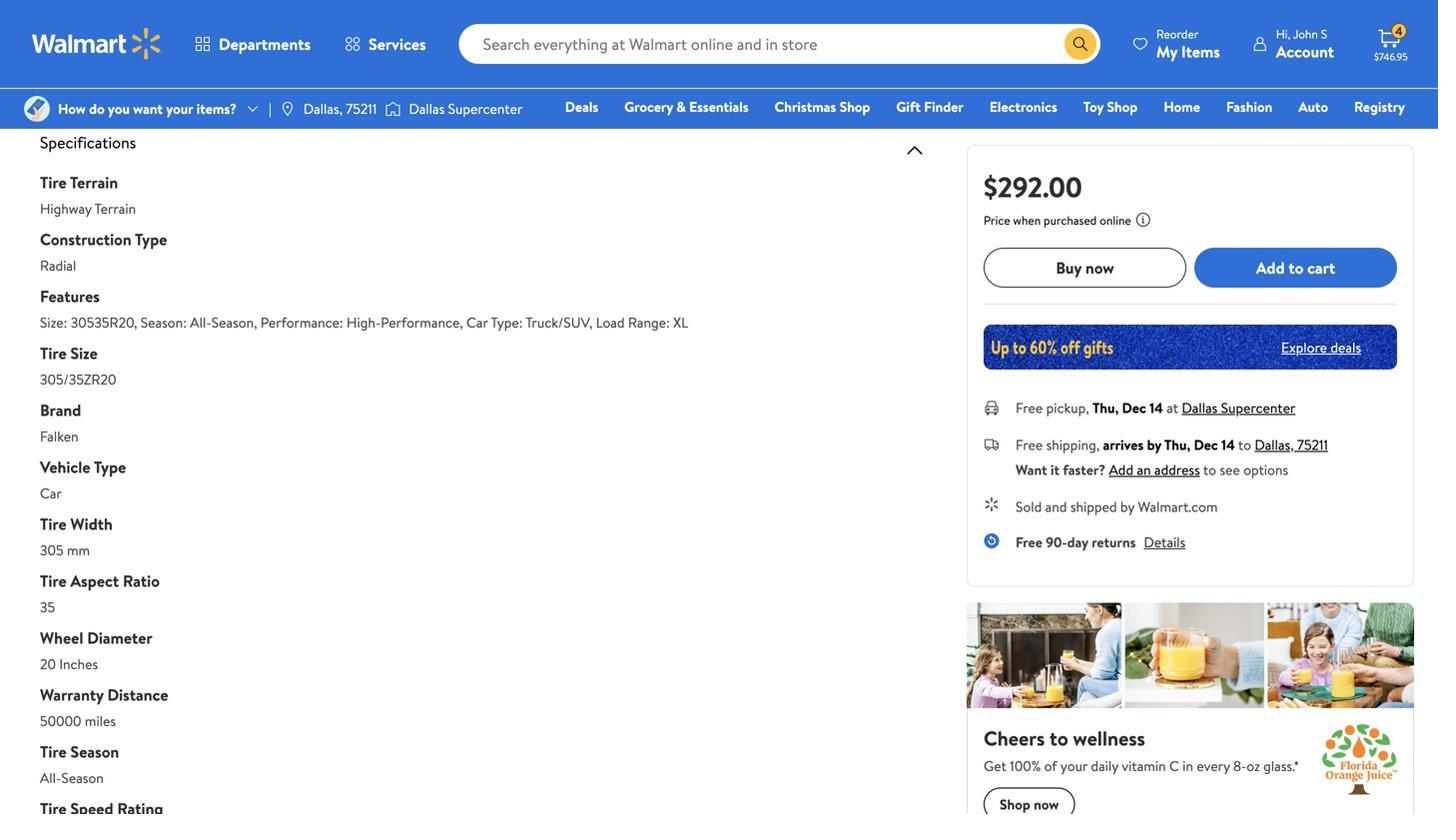 Task type: vqa. For each thing, say whether or not it's contained in the screenshot.
registry link
yes



Task type: describe. For each thing, give the bounding box(es) containing it.
up to sixty percent off deals. shop now. image
[[984, 325, 1398, 370]]

deals
[[1331, 337, 1362, 357]]

free shipping, arrives by thu, dec 14 to dallas, 75211 want it faster? add an address to see options
[[1016, 435, 1329, 480]]

30535r20,
[[71, 313, 137, 332]]

specifications image
[[903, 138, 927, 162]]

want
[[133, 99, 163, 118]]

305
[[40, 540, 64, 560]]

1 horizontal spatial dallas
[[1182, 398, 1218, 418]]

warranty
[[40, 684, 104, 706]]

0 vertical spatial terrain
[[70, 171, 118, 193]]

one
[[1253, 125, 1283, 144]]

free for free 90-day returns details
[[1016, 533, 1043, 552]]

hi,
[[1277, 25, 1291, 42]]

107
[[544, 17, 560, 34]]

see less
[[446, 57, 497, 77]]

305/35zr20
[[40, 370, 116, 389]]

items?
[[197, 99, 237, 118]]

tire terrain highway terrain construction type radial features size: 30535r20, season: all-season, performance: high-performance, car type: truck/suv, load range: xl tire size 305/35zr20 brand falken vehicle type car tire width 305 mm tire aspect ratio 35 wheel diameter 20 inches warranty distance 50000 miles tire season all-season
[[40, 171, 688, 788]]

by for thu,
[[1148, 435, 1162, 455]]

specifications
[[40, 131, 136, 153]]

electronics
[[990, 97, 1058, 116]]

grocery & essentials link
[[616, 96, 758, 117]]

load
[[596, 313, 625, 332]]

christmas shop
[[775, 97, 871, 116]]

price when purchased online
[[984, 212, 1132, 229]]

aspect
[[70, 570, 119, 592]]

christmas shop link
[[766, 96, 880, 117]]

explore
[[1282, 337, 1328, 357]]

 image for how do you want your items?
[[24, 96, 50, 122]]

deals
[[565, 97, 599, 116]]

diameter
[[87, 627, 153, 649]]

and
[[1046, 497, 1068, 517]]

75211 inside free shipping, arrives by thu, dec 14 to dallas, 75211 want it faster? add an address to see options
[[1298, 435, 1329, 455]]

shipping,
[[1047, 435, 1100, 455]]

options
[[1244, 460, 1289, 480]]

20
[[40, 654, 56, 674]]

home
[[1164, 97, 1201, 116]]

shop for christmas shop
[[840, 97, 871, 116]]

legal information image
[[1136, 212, 1152, 228]]

see
[[1220, 460, 1241, 480]]

size
[[70, 342, 98, 364]]

0 vertical spatial all-
[[190, 313, 212, 332]]

toy
[[1084, 97, 1104, 116]]

sold and shipped by walmart.com
[[1016, 497, 1218, 517]]

high-
[[347, 313, 381, 332]]

range:
[[628, 313, 670, 332]]

4 tire from the top
[[40, 570, 67, 592]]

walmart+
[[1346, 125, 1406, 144]]

fashion link
[[1218, 96, 1282, 117]]

1 vertical spatial terrain
[[94, 199, 136, 218]]

107 cell
[[536, 5, 926, 46]]

50000
[[40, 711, 81, 731]]

$746.95
[[1375, 50, 1408, 63]]

services
[[369, 33, 426, 55]]

at
[[1167, 398, 1179, 418]]

buy now
[[1056, 257, 1115, 279]]

search icon image
[[1073, 36, 1089, 52]]

s
[[1322, 25, 1328, 42]]

services button
[[328, 20, 443, 68]]

registry link
[[1346, 96, 1415, 117]]

1 vertical spatial supercenter
[[1222, 398, 1296, 418]]

to inside 'button'
[[1289, 257, 1304, 279]]

add to cart
[[1257, 257, 1336, 279]]

grocery & essentials
[[625, 97, 749, 116]]

add to cart button
[[1195, 248, 1398, 288]]

$292.00
[[984, 167, 1083, 206]]

distance
[[107, 684, 168, 706]]

add an address button
[[1109, 460, 1201, 480]]

gift
[[897, 97, 921, 116]]

essentials
[[690, 97, 749, 116]]

address
[[1155, 460, 1201, 480]]

online
[[1100, 212, 1132, 229]]

price
[[984, 212, 1011, 229]]

dallas supercenter
[[409, 99, 523, 118]]

0 horizontal spatial dallas
[[409, 99, 445, 118]]

performance:
[[261, 313, 343, 332]]

by for walmart.com
[[1121, 497, 1135, 517]]

 image for dallas supercenter
[[385, 99, 401, 119]]

toy shop link
[[1075, 96, 1147, 117]]

toy shop
[[1084, 97, 1138, 116]]

debit
[[1286, 125, 1320, 144]]

see
[[446, 57, 468, 77]]

explore deals link
[[1274, 329, 1370, 365]]

free 90-day returns details
[[1016, 533, 1186, 552]]

christmas
[[775, 97, 837, 116]]

see less button
[[430, 51, 537, 83]]

mm
[[67, 540, 90, 560]]

buy now button
[[984, 248, 1187, 288]]

0 horizontal spatial supercenter
[[448, 99, 523, 118]]

you
[[108, 99, 130, 118]]

walmart image
[[32, 28, 162, 60]]

dallas, 75211
[[304, 99, 377, 118]]

departments
[[219, 33, 311, 55]]

performance,
[[381, 313, 463, 332]]



Task type: locate. For each thing, give the bounding box(es) containing it.
1 shop from the left
[[840, 97, 871, 116]]

1 vertical spatial thu,
[[1165, 435, 1191, 455]]

dallas
[[409, 99, 445, 118], [1182, 398, 1218, 418]]

2 free from the top
[[1016, 435, 1043, 455]]

registry one debit
[[1253, 97, 1406, 144]]

add left cart
[[1257, 257, 1285, 279]]

0 vertical spatial type
[[135, 228, 167, 250]]

dallas right at
[[1182, 398, 1218, 418]]

your
[[166, 99, 193, 118]]

add left an
[[1109, 460, 1134, 480]]

returns
[[1092, 533, 1136, 552]]

shop right "toy"
[[1107, 97, 1138, 116]]

by right the shipped
[[1121, 497, 1135, 517]]

1 vertical spatial all-
[[40, 768, 61, 788]]

to left cart
[[1289, 257, 1304, 279]]

shop
[[840, 97, 871, 116], [1107, 97, 1138, 116]]

1 horizontal spatial dec
[[1194, 435, 1219, 455]]

details button
[[1144, 533, 1186, 552]]

0 horizontal spatial dec
[[1123, 398, 1147, 418]]

0 vertical spatial to
[[1289, 257, 1304, 279]]

Search search field
[[459, 24, 1101, 64]]

how do you want your items?
[[58, 99, 237, 118]]

width
[[70, 513, 113, 535]]

xl
[[674, 313, 688, 332]]

dallas, 75211 button
[[1255, 435, 1329, 455]]

1 vertical spatial dallas,
[[1255, 435, 1294, 455]]

0 vertical spatial thu,
[[1093, 398, 1119, 418]]

0 vertical spatial by
[[1148, 435, 1162, 455]]

thu, right pickup,
[[1093, 398, 1119, 418]]

14 inside free shipping, arrives by thu, dec 14 to dallas, 75211 want it faster? add an address to see options
[[1222, 435, 1236, 455]]

radial
[[40, 256, 76, 275]]

type right construction on the left top of page
[[135, 228, 167, 250]]

buy
[[1056, 257, 1082, 279]]

1 vertical spatial dallas
[[1182, 398, 1218, 418]]

1 horizontal spatial 75211
[[1298, 435, 1329, 455]]

1 horizontal spatial shop
[[1107, 97, 1138, 116]]

0 vertical spatial car
[[467, 313, 488, 332]]

free
[[1016, 398, 1043, 418], [1016, 435, 1043, 455], [1016, 533, 1043, 552]]

1 vertical spatial season
[[61, 768, 104, 788]]

Walmart Site-Wide search field
[[459, 24, 1101, 64]]

by up add an address button
[[1148, 435, 1162, 455]]

tire
[[40, 171, 67, 193], [40, 342, 67, 364], [40, 513, 67, 535], [40, 570, 67, 592], [40, 741, 67, 763]]

dallas down see less 'button'
[[409, 99, 445, 118]]

type
[[135, 228, 167, 250], [94, 456, 126, 478]]

how
[[58, 99, 86, 118]]

to left see
[[1204, 460, 1217, 480]]

14 up see
[[1222, 435, 1236, 455]]

1 horizontal spatial type
[[135, 228, 167, 250]]

free for free shipping, arrives by thu, dec 14 to dallas, 75211 want it faster? add an address to see options
[[1016, 435, 1043, 455]]

do
[[89, 99, 105, 118]]

0 horizontal spatial type
[[94, 456, 126, 478]]

5 tire from the top
[[40, 741, 67, 763]]

arrives
[[1103, 435, 1144, 455]]

brand
[[40, 399, 81, 421]]

registry
[[1355, 97, 1406, 116]]

thu,
[[1093, 398, 1119, 418], [1165, 435, 1191, 455]]

dec up address
[[1194, 435, 1219, 455]]

shipped
[[1071, 497, 1118, 517]]

home link
[[1155, 96, 1210, 117]]

 image left how
[[24, 96, 50, 122]]

faster?
[[1063, 460, 1106, 480]]

highway
[[40, 199, 92, 218]]

0 horizontal spatial by
[[1121, 497, 1135, 517]]

car down vehicle
[[40, 483, 62, 503]]

3 tire from the top
[[40, 513, 67, 535]]

75211 down services 'dropdown button'
[[346, 99, 377, 118]]

0 vertical spatial supercenter
[[448, 99, 523, 118]]

gift finder link
[[888, 96, 973, 117]]

2 vertical spatial to
[[1204, 460, 1217, 480]]

0 vertical spatial 75211
[[346, 99, 377, 118]]

type right vehicle
[[94, 456, 126, 478]]

free left 90-
[[1016, 533, 1043, 552]]

dec inside free shipping, arrives by thu, dec 14 to dallas, 75211 want it faster? add an address to see options
[[1194, 435, 1219, 455]]

terrain
[[70, 171, 118, 193], [94, 199, 136, 218]]

type:
[[491, 313, 523, 332]]

dallas,
[[304, 99, 343, 118], [1255, 435, 1294, 455]]

1 vertical spatial 75211
[[1298, 435, 1329, 455]]

now
[[1086, 257, 1115, 279]]

terrain up construction on the left top of page
[[94, 199, 136, 218]]

all- right season:
[[190, 313, 212, 332]]

dallas, right |
[[304, 99, 343, 118]]

0 vertical spatial dec
[[1123, 398, 1147, 418]]

1 vertical spatial type
[[94, 456, 126, 478]]

1 horizontal spatial add
[[1257, 257, 1285, 279]]

0 horizontal spatial  image
[[24, 96, 50, 122]]

add inside free shipping, arrives by thu, dec 14 to dallas, 75211 want it faster? add an address to see options
[[1109, 460, 1134, 480]]

construction
[[40, 228, 132, 250]]

all- down 50000
[[40, 768, 61, 788]]

free inside free shipping, arrives by thu, dec 14 to dallas, 75211 want it faster? add an address to see options
[[1016, 435, 1043, 455]]

0 vertical spatial dallas
[[409, 99, 445, 118]]

1 horizontal spatial to
[[1239, 435, 1252, 455]]

0 horizontal spatial 14
[[1150, 398, 1164, 418]]

fashion
[[1227, 97, 1273, 116]]

dallas supercenter button
[[1182, 398, 1296, 418]]

by inside free shipping, arrives by thu, dec 14 to dallas, 75211 want it faster? add an address to see options
[[1148, 435, 1162, 455]]

0 horizontal spatial 75211
[[346, 99, 377, 118]]

1 vertical spatial car
[[40, 483, 62, 503]]

107 row
[[41, 4, 926, 46]]

0 horizontal spatial car
[[40, 483, 62, 503]]

75211 down explore at the top right of page
[[1298, 435, 1329, 455]]

terrain up highway
[[70, 171, 118, 193]]

want
[[1016, 460, 1048, 480]]

0 vertical spatial add
[[1257, 257, 1285, 279]]

1 tire from the top
[[40, 171, 67, 193]]

2 vertical spatial free
[[1016, 533, 1043, 552]]

2 tire from the top
[[40, 342, 67, 364]]

2 horizontal spatial to
[[1289, 257, 1304, 279]]

thu, inside free shipping, arrives by thu, dec 14 to dallas, 75211 want it faster? add an address to see options
[[1165, 435, 1191, 455]]

auto link
[[1290, 96, 1338, 117]]

finder
[[924, 97, 964, 116]]

by
[[1148, 435, 1162, 455], [1121, 497, 1135, 517]]

less
[[471, 57, 497, 77]]

1 horizontal spatial 14
[[1222, 435, 1236, 455]]

season,
[[212, 313, 257, 332]]

0 horizontal spatial add
[[1109, 460, 1134, 480]]

supercenter down see less 'button'
[[448, 99, 523, 118]]

tire down 50000
[[40, 741, 67, 763]]

 image right |
[[280, 101, 296, 117]]

 image for dallas, 75211
[[280, 101, 296, 117]]

2 shop from the left
[[1107, 97, 1138, 116]]

auto
[[1299, 97, 1329, 116]]

wheel
[[40, 627, 83, 649]]

when
[[1014, 212, 1041, 229]]

1 vertical spatial dec
[[1194, 435, 1219, 455]]

1 vertical spatial to
[[1239, 435, 1252, 455]]

14
[[1150, 398, 1164, 418], [1222, 435, 1236, 455]]

0 horizontal spatial to
[[1204, 460, 1217, 480]]

free up want on the right of the page
[[1016, 435, 1043, 455]]

details
[[1144, 533, 1186, 552]]

&
[[677, 97, 686, 116]]

1 horizontal spatial  image
[[280, 101, 296, 117]]

truck/suv,
[[526, 313, 593, 332]]

my
[[1157, 40, 1178, 62]]

all-
[[190, 313, 212, 332], [40, 768, 61, 788]]

1 horizontal spatial all-
[[190, 313, 212, 332]]

sold
[[1016, 497, 1042, 517]]

walmart.com
[[1138, 497, 1218, 517]]

add
[[1257, 257, 1285, 279], [1109, 460, 1134, 480]]

1 vertical spatial free
[[1016, 435, 1043, 455]]

0 vertical spatial 14
[[1150, 398, 1164, 418]]

electronics link
[[981, 96, 1067, 117]]

3 free from the top
[[1016, 533, 1043, 552]]

1 horizontal spatial dallas,
[[1255, 435, 1294, 455]]

thu, up address
[[1165, 435, 1191, 455]]

gift finder
[[897, 97, 964, 116]]

14 left at
[[1150, 398, 1164, 418]]

dallas, up options
[[1255, 435, 1294, 455]]

hi, john s account
[[1277, 25, 1335, 62]]

0 vertical spatial season
[[70, 741, 119, 763]]

1 horizontal spatial by
[[1148, 435, 1162, 455]]

reorder
[[1157, 25, 1199, 42]]

dec left at
[[1123, 398, 1147, 418]]

shop right christmas
[[840, 97, 871, 116]]

1 free from the top
[[1016, 398, 1043, 418]]

pickup,
[[1047, 398, 1090, 418]]

tire down size:
[[40, 342, 67, 364]]

grocery
[[625, 97, 673, 116]]

75211
[[346, 99, 377, 118], [1298, 435, 1329, 455]]

tire up highway
[[40, 171, 67, 193]]

to up see
[[1239, 435, 1252, 455]]

1 vertical spatial add
[[1109, 460, 1134, 480]]

shop for toy shop
[[1107, 97, 1138, 116]]

1 horizontal spatial thu,
[[1165, 435, 1191, 455]]

 image
[[24, 96, 50, 122], [385, 99, 401, 119], [280, 101, 296, 117]]

0 horizontal spatial all-
[[40, 768, 61, 788]]

inches
[[59, 654, 98, 674]]

1 vertical spatial by
[[1121, 497, 1135, 517]]

car left type:
[[467, 313, 488, 332]]

row
[[41, 0, 926, 4]]

 image right dallas, 75211
[[385, 99, 401, 119]]

1 horizontal spatial car
[[467, 313, 488, 332]]

1 horizontal spatial supercenter
[[1222, 398, 1296, 418]]

supercenter
[[448, 99, 523, 118], [1222, 398, 1296, 418]]

0 horizontal spatial thu,
[[1093, 398, 1119, 418]]

free left pickup,
[[1016, 398, 1043, 418]]

falken
[[40, 426, 79, 446]]

0 horizontal spatial shop
[[840, 97, 871, 116]]

0 vertical spatial free
[[1016, 398, 1043, 418]]

tire up 35
[[40, 570, 67, 592]]

2 horizontal spatial  image
[[385, 99, 401, 119]]

0 vertical spatial dallas,
[[304, 99, 343, 118]]

free for free pickup, thu, dec 14 at dallas supercenter
[[1016, 398, 1043, 418]]

reorder my items
[[1157, 25, 1221, 62]]

walmart+ link
[[1337, 124, 1415, 145]]

0 horizontal spatial dallas,
[[304, 99, 343, 118]]

1 vertical spatial 14
[[1222, 435, 1236, 455]]

dallas, inside free shipping, arrives by thu, dec 14 to dallas, 75211 want it faster? add an address to see options
[[1255, 435, 1294, 455]]

tire up 305
[[40, 513, 67, 535]]

add inside 'button'
[[1257, 257, 1285, 279]]

supercenter up dallas, 75211 button
[[1222, 398, 1296, 418]]

car
[[467, 313, 488, 332], [40, 483, 62, 503]]

it
[[1051, 460, 1060, 480]]



